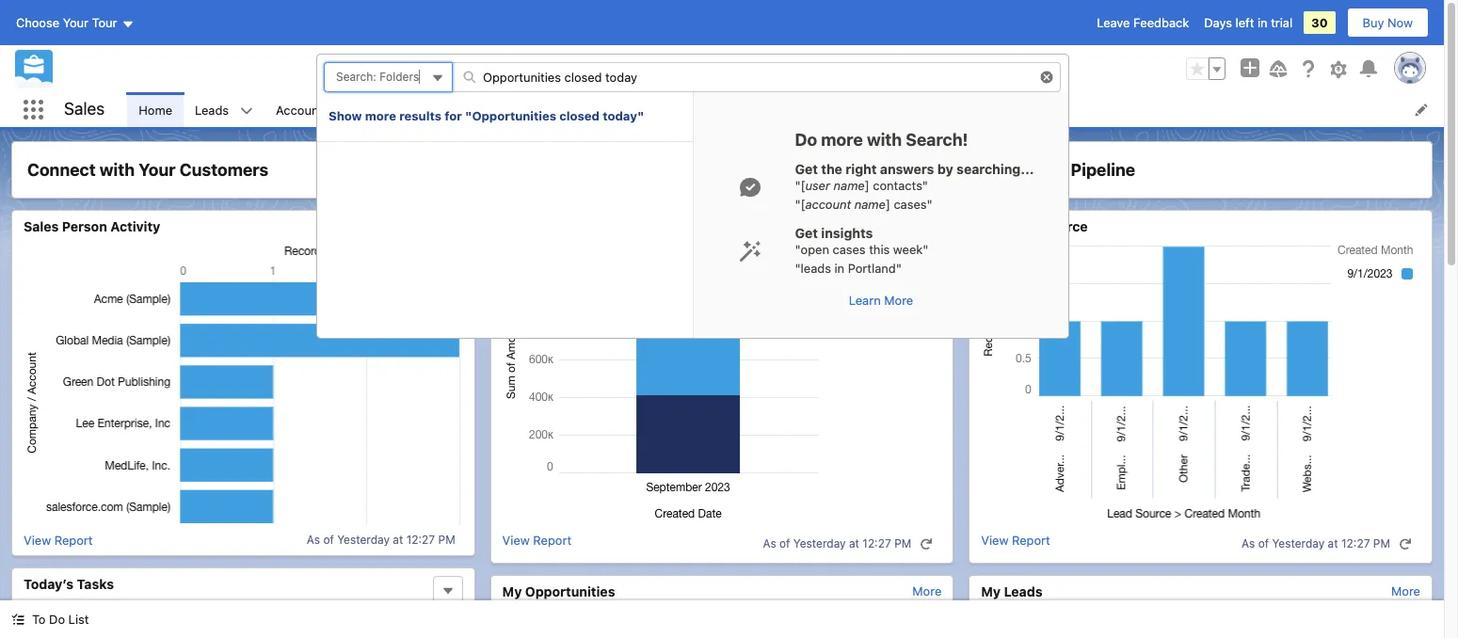 Task type: vqa. For each thing, say whether or not it's contained in the screenshot.
To Do List button at the bottom left of the page
yes



Task type: describe. For each thing, give the bounding box(es) containing it.
days
[[1204, 15, 1232, 30]]

feedback
[[1134, 15, 1189, 30]]

events: opportunities closed today button
[[505, 54, 881, 84]]

pipeline
[[1071, 160, 1135, 180]]

today
[[709, 61, 741, 76]]

contacts
[[376, 102, 428, 117]]

build
[[985, 160, 1026, 180]]

left
[[1236, 15, 1254, 30]]

more for results
[[365, 108, 396, 123]]

days left in trial
[[1204, 15, 1293, 30]]

trial
[[1271, 15, 1293, 30]]

pm for my opportunities
[[895, 537, 912, 551]]

buy now
[[1363, 15, 1413, 30]]

list
[[68, 612, 89, 627]]

today"
[[603, 108, 644, 123]]

up
[[96, 615, 113, 630]]

Search... search field
[[452, 62, 1061, 92]]

the
[[821, 161, 843, 177]]

1 horizontal spatial text default image
[[739, 240, 761, 263]]

"leads
[[795, 260, 831, 275]]

1 "[ from the top
[[795, 178, 805, 193]]

account
[[805, 196, 851, 211]]

today's
[[24, 576, 74, 592]]

view report link for connect with your customers
[[24, 532, 93, 547]]

opportunities inside list item
[[475, 102, 553, 117]]

get for get insights
[[795, 225, 818, 241]]

searching...
[[957, 161, 1034, 177]]

0 horizontal spatial yesterday
[[337, 533, 390, 547]]

show more results for "opportunities closed today"
[[329, 108, 644, 123]]

get insights "open cases this week" "leads in portland"
[[795, 225, 929, 275]]

user
[[805, 178, 830, 193]]

view report for build
[[981, 532, 1050, 547]]

opportunities link
[[464, 92, 564, 127]]

0 horizontal spatial 12:​27
[[406, 533, 435, 547]]

in inside get insights "open cases this week" "leads in portland"
[[835, 260, 845, 275]]

2 view report link from the left
[[502, 532, 572, 555]]

leave feedback
[[1097, 15, 1189, 30]]

show
[[329, 108, 362, 123]]

opportunities for my
[[525, 583, 615, 599]]

events:
[[541, 61, 583, 76]]

more for my opportunities
[[913, 583, 942, 598]]

your for build
[[1030, 160, 1067, 180]]

1 horizontal spatial in
[[1258, 15, 1268, 30]]

customers
[[180, 160, 268, 180]]

as of yesterday at 12:​27 pm for my opportunities
[[763, 537, 912, 551]]

to do list
[[32, 612, 89, 627]]

view report link for build your pipeline
[[981, 532, 1050, 555]]

my leads link
[[981, 583, 1043, 600]]

0 horizontal spatial at
[[393, 533, 403, 547]]

text default image inside to do list button
[[11, 613, 24, 626]]

as of yesterday at 12:​27 pm for my leads
[[1242, 537, 1390, 551]]

leads for leads
[[195, 102, 229, 117]]

opportunities list item
[[464, 92, 589, 127]]

1 horizontal spatial text default image
[[739, 176, 761, 199]]

more link for leads
[[1391, 583, 1421, 598]]

my for my leads
[[981, 583, 1001, 599]]

choose
[[16, 15, 59, 30]]

results
[[399, 108, 442, 123]]

closed inside button
[[668, 61, 706, 76]]

contacts list item
[[365, 92, 464, 127]]

leads link
[[184, 92, 240, 127]]

at for my leads
[[1328, 537, 1338, 551]]

now
[[1388, 15, 1413, 30]]

1 horizontal spatial ]
[[886, 196, 890, 211]]

leave feedback link
[[1097, 15, 1189, 30]]

events: opportunities closed today
[[541, 61, 741, 76]]

yesterday for my leads
[[1272, 537, 1325, 551]]

2 report from the left
[[533, 532, 572, 547]]

view for build your pipeline
[[981, 532, 1009, 547]]

more for with
[[821, 130, 863, 150]]

0 horizontal spatial of
[[323, 533, 334, 547]]

source
[[1042, 218, 1088, 234]]

report for build
[[1012, 532, 1050, 547]]

search!
[[906, 130, 968, 150]]

today's tasks
[[24, 576, 114, 592]]

"open
[[795, 242, 829, 257]]

right
[[846, 161, 877, 177]]

portland"
[[848, 260, 902, 275]]

report for connect
[[54, 532, 93, 547]]

sales person activity
[[24, 218, 160, 234]]

accounts list item
[[265, 92, 365, 127]]



Task type: locate. For each thing, give the bounding box(es) containing it.
1 more link from the left
[[913, 583, 942, 598]]

"[ up account
[[795, 178, 805, 193]]

0 vertical spatial text default image
[[240, 104, 253, 117]]

view for connect with your customers
[[24, 532, 51, 547]]

1 horizontal spatial of
[[780, 537, 790, 551]]

more up the
[[821, 130, 863, 150]]

2 horizontal spatial your
[[1030, 160, 1067, 180]]

get inside get the right answers by searching... "[ user name ] contacts" "[ account name ] cases"
[[795, 161, 818, 177]]

1 horizontal spatial view report link
[[502, 532, 572, 555]]

1 vertical spatial sales
[[24, 218, 59, 234]]

1 vertical spatial get
[[795, 225, 818, 241]]

accounts
[[276, 102, 329, 117]]

accounts link
[[265, 92, 341, 127]]

0 horizontal spatial text default image
[[240, 104, 253, 117]]

1 view report from the left
[[24, 532, 93, 547]]

report
[[54, 532, 93, 547], [533, 532, 572, 547], [1012, 532, 1050, 547]]

1 horizontal spatial yesterday
[[793, 537, 846, 551]]

list
[[127, 92, 1444, 127]]

0 vertical spatial with
[[867, 130, 902, 150]]

2 horizontal spatial 12:​27
[[1342, 537, 1370, 551]]

0 horizontal spatial text default image
[[11, 613, 24, 626]]

3 view report link from the left
[[981, 532, 1050, 555]]

of for my leads
[[1258, 537, 1269, 551]]

1 horizontal spatial more link
[[1391, 583, 1421, 598]]

do more with search!
[[795, 130, 968, 150]]

pm
[[438, 533, 455, 547], [895, 537, 912, 551], [1373, 537, 1390, 551]]

view report link
[[24, 532, 93, 547], [502, 532, 572, 555], [981, 532, 1050, 555]]

sales up connect on the left of page
[[64, 99, 105, 119]]

for
[[445, 108, 462, 123]]

contacts link
[[365, 92, 439, 127]]

1 vertical spatial do
[[49, 612, 65, 627]]

leads for leads by source
[[981, 218, 1020, 234]]

to
[[32, 612, 46, 627]]

more
[[913, 583, 942, 598], [1391, 583, 1421, 598]]

list containing home
[[127, 92, 1444, 127]]

my for my opportunities
[[502, 583, 522, 599]]

with up answers
[[867, 130, 902, 150]]

2 vertical spatial text default image
[[11, 613, 24, 626]]

sales for sales
[[64, 99, 105, 119]]

view up my opportunities
[[502, 532, 530, 547]]

(sample)
[[116, 615, 168, 630]]

0 horizontal spatial more
[[913, 583, 942, 598]]

get
[[795, 161, 818, 177], [795, 225, 818, 241]]

2 vertical spatial text default image
[[920, 537, 933, 551]]

1 vertical spatial in
[[835, 260, 845, 275]]

0 horizontal spatial report
[[54, 532, 93, 547]]

30
[[1312, 15, 1328, 30]]

0 vertical spatial leads
[[195, 102, 229, 117]]

your for choose
[[63, 15, 89, 30]]

0 vertical spatial closed
[[668, 61, 706, 76]]

my inside my opportunities link
[[502, 583, 522, 599]]

1 vertical spatial name
[[855, 196, 886, 211]]

]
[[865, 178, 870, 193], [886, 196, 890, 211]]

2 horizontal spatial as
[[1242, 537, 1255, 551]]

group
[[1186, 57, 1226, 80]]

view report up my opportunities
[[502, 532, 572, 547]]

my
[[502, 583, 522, 599], [981, 583, 1001, 599]]

yesterday for my opportunities
[[793, 537, 846, 551]]

view report link up my leads
[[981, 532, 1050, 555]]

1 horizontal spatial view report
[[502, 532, 572, 547]]

2 horizontal spatial view
[[981, 532, 1009, 547]]

] down right
[[865, 178, 870, 193]]

calendar link
[[589, 92, 662, 127]]

1 horizontal spatial more
[[821, 130, 863, 150]]

0 vertical spatial sales
[[64, 99, 105, 119]]

more link
[[913, 583, 942, 598], [1391, 583, 1421, 598]]

with right connect on the left of page
[[100, 160, 135, 180]]

2 more from the left
[[1391, 583, 1421, 598]]

my leads
[[981, 583, 1043, 599]]

0 horizontal spatial pm
[[438, 533, 455, 547]]

0 vertical spatial opportunities
[[586, 61, 664, 76]]

text default image inside leads list item
[[240, 104, 253, 117]]

more for my leads
[[1391, 583, 1421, 598]]

2 vertical spatial opportunities
[[525, 583, 615, 599]]

1 horizontal spatial closed
[[668, 61, 706, 76]]

1 report from the left
[[54, 532, 93, 547]]

0 vertical spatial in
[[1258, 15, 1268, 30]]

my opportunities link
[[502, 583, 615, 600]]

sales
[[64, 99, 105, 119], [24, 218, 59, 234]]

sync
[[65, 615, 93, 630]]

more
[[365, 108, 396, 123], [821, 130, 863, 150]]

answers
[[880, 161, 934, 177]]

yesterday
[[337, 533, 390, 547], [793, 537, 846, 551], [1272, 537, 1325, 551]]

1 view from the left
[[24, 532, 51, 547]]

2 horizontal spatial text default image
[[920, 537, 933, 551]]

1 horizontal spatial as
[[763, 537, 776, 551]]

your inside dropdown button
[[63, 15, 89, 30]]

text default image
[[739, 176, 761, 199], [1399, 537, 1412, 551], [11, 613, 24, 626]]

leads list item
[[184, 92, 265, 127]]

leads
[[195, 102, 229, 117], [981, 218, 1020, 234], [1004, 583, 1043, 599]]

your left "tour"
[[63, 15, 89, 30]]

1 horizontal spatial view
[[502, 532, 530, 547]]

leads inside list item
[[195, 102, 229, 117]]

1 vertical spatial opportunities
[[475, 102, 553, 117]]

12:​27 for my leads
[[1342, 537, 1370, 551]]

at
[[393, 533, 403, 547], [849, 537, 859, 551], [1328, 537, 1338, 551]]

tasks
[[77, 576, 114, 592]]

report up my opportunities
[[533, 532, 572, 547]]

2 view report from the left
[[502, 532, 572, 547]]

home
[[139, 102, 172, 117]]

0 horizontal spatial do
[[49, 612, 65, 627]]

get for get the right answers by searching...
[[795, 161, 818, 177]]

1 vertical spatial text default image
[[739, 240, 761, 263]]

1 more from the left
[[913, 583, 942, 598]]

0 horizontal spatial view
[[24, 532, 51, 547]]

2 horizontal spatial text default image
[[1399, 537, 1412, 551]]

0 vertical spatial "[
[[795, 178, 805, 193]]

get inside get insights "open cases this week" "leads in portland"
[[795, 225, 818, 241]]

1 vertical spatial by
[[1023, 218, 1039, 234]]

week"
[[893, 242, 929, 257]]

text default image
[[240, 104, 253, 117], [739, 240, 761, 263], [920, 537, 933, 551]]

1 get from the top
[[795, 161, 818, 177]]

at for my opportunities
[[849, 537, 859, 551]]

1 vertical spatial text default image
[[1399, 537, 1412, 551]]

0 vertical spatial more
[[365, 108, 396, 123]]

connect with your customers
[[27, 160, 268, 180]]

get the right answers by searching... "[ user name ] contacts" "[ account name ] cases"
[[795, 161, 1034, 211]]

with
[[867, 130, 902, 150], [100, 160, 135, 180]]

0 vertical spatial ]
[[865, 178, 870, 193]]

report up today's tasks
[[54, 532, 93, 547]]

view report link up my opportunities
[[502, 532, 572, 555]]

buy
[[1363, 15, 1384, 30]]

closed left today
[[668, 61, 706, 76]]

0 horizontal spatial by
[[938, 161, 953, 177]]

activity
[[110, 218, 160, 234]]

do inside button
[[49, 612, 65, 627]]

1 horizontal spatial your
[[139, 160, 176, 180]]

12:​27 for my opportunities
[[863, 537, 891, 551]]

contacts"
[[873, 178, 928, 193]]

to do list button
[[0, 601, 100, 638]]

by inside get the right answers by searching... "[ user name ] contacts" "[ account name ] cases"
[[938, 161, 953, 177]]

my opportunities
[[502, 583, 615, 599]]

opportunities for events:
[[586, 61, 664, 76]]

view up my leads
[[981, 532, 1009, 547]]

2 horizontal spatial yesterday
[[1272, 537, 1325, 551]]

view report for connect
[[24, 532, 93, 547]]

0 horizontal spatial view report link
[[24, 532, 93, 547]]

0 vertical spatial by
[[938, 161, 953, 177]]

1 vertical spatial more
[[821, 130, 863, 150]]

0 horizontal spatial your
[[63, 15, 89, 30]]

of
[[323, 533, 334, 547], [780, 537, 790, 551], [1258, 537, 1269, 551]]

0 horizontal spatial in
[[835, 260, 845, 275]]

0 horizontal spatial ]
[[865, 178, 870, 193]]

leave
[[1097, 15, 1130, 30]]

0 horizontal spatial more link
[[913, 583, 942, 598]]

1 horizontal spatial as of yesterday at 12:​27 pm
[[763, 537, 912, 551]]

12:​27
[[406, 533, 435, 547], [863, 537, 891, 551], [1342, 537, 1370, 551]]

None text field
[[324, 62, 453, 92]]

2 horizontal spatial view report
[[981, 532, 1050, 547]]

1 horizontal spatial sales
[[64, 99, 105, 119]]

sales left person at the top left
[[24, 218, 59, 234]]

0 vertical spatial text default image
[[739, 176, 761, 199]]

as of yesterday at 12:​27 pm
[[307, 533, 455, 547], [763, 537, 912, 551], [1242, 537, 1390, 551]]

as for my opportunities
[[763, 537, 776, 551]]

pm for my leads
[[1373, 537, 1390, 551]]

1 my from the left
[[502, 583, 522, 599]]

do right to
[[49, 612, 65, 627]]

view
[[24, 532, 51, 547], [502, 532, 530, 547], [981, 532, 1009, 547]]

1 horizontal spatial my
[[981, 583, 1001, 599]]

tour
[[92, 15, 117, 30]]

2 my from the left
[[981, 583, 1001, 599]]

1 horizontal spatial 12:​27
[[863, 537, 891, 551]]

1 vertical spatial with
[[100, 160, 135, 180]]

in right left
[[1258, 15, 1268, 30]]

in down cases
[[835, 260, 845, 275]]

as for my leads
[[1242, 537, 1255, 551]]

2 vertical spatial leads
[[1004, 583, 1043, 599]]

0 horizontal spatial my
[[502, 583, 522, 599]]

0 horizontal spatial view report
[[24, 532, 93, 547]]

buy now button
[[1347, 8, 1429, 38]]

1 horizontal spatial more
[[1391, 583, 1421, 598]]

of for my opportunities
[[780, 537, 790, 551]]

"opportunities
[[465, 108, 556, 123]]

3 report from the left
[[1012, 532, 1050, 547]]

insights
[[821, 225, 873, 241]]

2 horizontal spatial at
[[1328, 537, 1338, 551]]

by left source
[[1023, 218, 1039, 234]]

2 get from the top
[[795, 225, 818, 241]]

this
[[869, 242, 890, 257]]

"[ down user
[[795, 196, 805, 211]]

get up "open at the top of the page
[[795, 225, 818, 241]]

1 horizontal spatial with
[[867, 130, 902, 150]]

0 horizontal spatial as of yesterday at 12:​27 pm
[[307, 533, 455, 547]]

choose your tour
[[16, 15, 117, 30]]

0 horizontal spatial sales
[[24, 218, 59, 234]]

view report link up today's
[[24, 532, 93, 547]]

by
[[938, 161, 953, 177], [1023, 218, 1039, 234]]

2 view from the left
[[502, 532, 530, 547]]

get up user
[[795, 161, 818, 177]]

choose your tour button
[[15, 8, 135, 38]]

view report up my leads
[[981, 532, 1050, 547]]

build your pipeline
[[985, 160, 1135, 180]]

0 horizontal spatial with
[[100, 160, 135, 180]]

home link
[[127, 92, 184, 127]]

0 horizontal spatial more
[[365, 108, 396, 123]]

by down search! on the right of page
[[938, 161, 953, 177]]

my inside my leads link
[[981, 583, 1001, 599]]

sync up (sample)
[[65, 615, 168, 630]]

more right show
[[365, 108, 396, 123]]

2 "[ from the top
[[795, 196, 805, 211]]

do up user
[[795, 130, 817, 150]]

person
[[62, 218, 107, 234]]

your down home
[[139, 160, 176, 180]]

2 horizontal spatial of
[[1258, 537, 1269, 551]]

2 horizontal spatial pm
[[1373, 537, 1390, 551]]

1 vertical spatial leads
[[981, 218, 1020, 234]]

view report up today's
[[24, 532, 93, 547]]

name down contacts"
[[855, 196, 886, 211]]

3 view from the left
[[981, 532, 1009, 547]]

leads by source
[[981, 218, 1088, 234]]

2 more link from the left
[[1391, 583, 1421, 598]]

in
[[1258, 15, 1268, 30], [835, 260, 845, 275]]

closed
[[668, 61, 706, 76], [559, 108, 600, 123]]

1 horizontal spatial report
[[533, 532, 572, 547]]

view up today's
[[24, 532, 51, 547]]

closed left today" on the left top
[[559, 108, 600, 123]]

calendar
[[600, 102, 651, 117]]

name
[[834, 178, 865, 193], [855, 196, 886, 211]]

0 vertical spatial do
[[795, 130, 817, 150]]

2 horizontal spatial view report link
[[981, 532, 1050, 555]]

1 horizontal spatial by
[[1023, 218, 1039, 234]]

0 horizontal spatial closed
[[559, 108, 600, 123]]

1 vertical spatial closed
[[559, 108, 600, 123]]

1 vertical spatial ]
[[886, 196, 890, 211]]

your right build
[[1030, 160, 1067, 180]]

opportunities
[[586, 61, 664, 76], [475, 102, 553, 117], [525, 583, 615, 599]]

do
[[795, 130, 817, 150], [49, 612, 65, 627]]

1 view report link from the left
[[24, 532, 93, 547]]

1 horizontal spatial pm
[[895, 537, 912, 551]]

list item
[[687, 92, 765, 127]]

as
[[307, 533, 320, 547], [763, 537, 776, 551], [1242, 537, 1255, 551]]

0 horizontal spatial as
[[307, 533, 320, 547]]

2 horizontal spatial report
[[1012, 532, 1050, 547]]

name down right
[[834, 178, 865, 193]]

1 horizontal spatial do
[[795, 130, 817, 150]]

] down contacts"
[[886, 196, 890, 211]]

sales for sales person activity
[[24, 218, 59, 234]]

3 view report from the left
[[981, 532, 1050, 547]]

1 horizontal spatial at
[[849, 537, 859, 551]]

2 horizontal spatial as of yesterday at 12:​27 pm
[[1242, 537, 1390, 551]]

0 vertical spatial name
[[834, 178, 865, 193]]

more link for opportunities
[[913, 583, 942, 598]]

1 vertical spatial "[
[[795, 196, 805, 211]]

connect
[[27, 160, 96, 180]]

cases"
[[894, 196, 933, 211]]

"[
[[795, 178, 805, 193], [795, 196, 805, 211]]

opportunities inside button
[[586, 61, 664, 76]]

0 vertical spatial get
[[795, 161, 818, 177]]

report up my leads
[[1012, 532, 1050, 547]]

cases
[[833, 242, 866, 257]]



